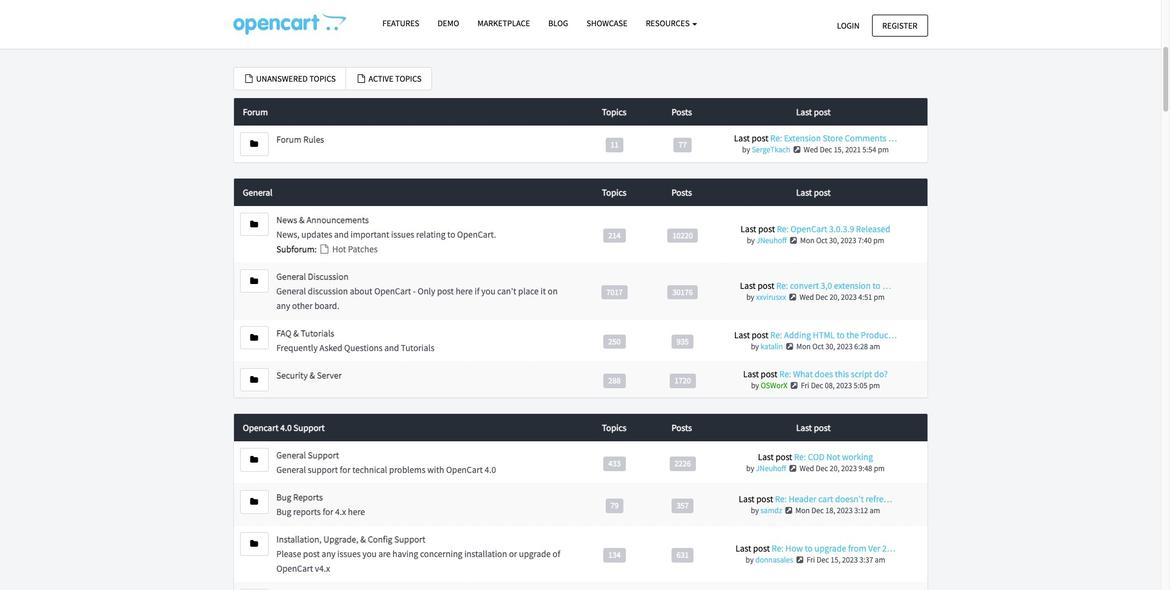 Task type: vqa. For each thing, say whether or not it's contained in the screenshot.
the bottom by JNeuhoff
yes



Task type: describe. For each thing, give the bounding box(es) containing it.
important
[[351, 229, 390, 240]]

jneuhoff link for re: cod not working
[[756, 464, 787, 474]]

please
[[277, 549, 301, 560]]

wed dec 20, 2023 9:48 pm
[[800, 464, 885, 474]]

xxvirusxx
[[756, 292, 787, 302]]

last post re: convert 3,0 extension to …
[[740, 280, 892, 291]]

news,
[[277, 229, 300, 240]]

oct for adding
[[813, 341, 824, 352]]

file o image for unanswered topics
[[244, 74, 255, 83]]

register
[[883, 20, 918, 31]]

am for refre…
[[870, 506, 881, 516]]

place
[[519, 285, 539, 297]]

you inside installation, upgrade, & config support please post any issues you are having concerning installation or upgrade of opencart v4.x
[[363, 549, 377, 560]]

demo
[[438, 18, 459, 29]]

general for general support general support for technical problems with opencart 4.0
[[277, 450, 306, 461]]

mon oct 30, 2023 6:28 am
[[797, 341, 881, 352]]

mon for opencart
[[801, 235, 815, 246]]

10220
[[673, 230, 693, 241]]

last post for cod
[[797, 422, 831, 434]]

announcements
[[307, 214, 369, 226]]

by for last post re: convert 3,0 extension to …
[[747, 292, 755, 302]]

opencart inside general discussion general discussion about opencart - only post here if you can't place it on any other board.
[[375, 285, 411, 297]]

posts for last post re: opencart 3.0.3.9 released
[[672, 187, 692, 198]]

support inside general support general support for technical problems with opencart 4.0
[[308, 450, 339, 461]]

2226
[[675, 459, 691, 469]]

sergetkach link
[[752, 145, 791, 155]]

the
[[847, 329, 860, 341]]

here inside general discussion general discussion about opencart - only post here if you can't place it on any other board.
[[456, 285, 473, 297]]

pm for last post re: opencart 3.0.3.9 released
[[874, 235, 885, 246]]

forum rules link
[[277, 134, 324, 145]]

last for re: convert 3,0 extension to …
[[740, 280, 756, 291]]

board.
[[315, 300, 340, 312]]

doesn't
[[836, 494, 864, 505]]

0 vertical spatial …
[[889, 133, 898, 144]]

re: for re: how to upgrade from ver 2…
[[772, 543, 784, 555]]

re: for re: adding html to the produc…
[[771, 329, 783, 341]]

jneuhoff for re: cod not working
[[756, 464, 787, 474]]

08,
[[825, 381, 835, 391]]

general for general discussion general discussion about opencart - only post here if you can't place it on any other board.
[[277, 271, 306, 282]]

topics for active topics
[[395, 73, 422, 84]]

support
[[308, 464, 338, 476]]

problems
[[389, 464, 426, 476]]

opencart
[[243, 422, 279, 434]]

re: opencart 3.0.3.9 released link
[[777, 223, 891, 235]]

view the latest post image
[[792, 146, 803, 154]]

produc…
[[861, 329, 898, 341]]

concerning
[[420, 549, 463, 560]]

2023 for doesn't
[[837, 506, 853, 516]]

osworx link
[[761, 381, 788, 391]]

do?
[[875, 368, 888, 380]]

view the latest post image for cod
[[788, 465, 799, 473]]

9:48
[[859, 464, 873, 474]]

convert
[[790, 280, 819, 291]]

hot
[[332, 243, 346, 255]]

to right extension
[[873, 280, 881, 291]]

features
[[383, 18, 420, 29]]

last post re: what does this script do?
[[744, 368, 888, 380]]

dec for not
[[816, 464, 829, 474]]

hot patches link
[[319, 243, 378, 255]]

2023 for extension
[[842, 292, 857, 302]]

unanswered topics link
[[233, 67, 346, 90]]

opencart inside general support general support for technical problems with opencart 4.0
[[446, 464, 483, 476]]

by for last post re: what does this script do?
[[752, 381, 760, 391]]

discussion
[[308, 285, 348, 297]]

for for 4.x
[[323, 506, 334, 518]]

opencart inside installation, upgrade, & config support please post any issues you are having concerning installation or upgrade of opencart v4.x
[[277, 563, 313, 575]]

3:37
[[860, 555, 874, 566]]

of
[[553, 549, 561, 560]]

topics for last post re: cod not working
[[602, 422, 627, 434]]

& for faq
[[294, 327, 299, 339]]

by katalin
[[751, 341, 784, 352]]

4.0 inside general support general support for technical problems with opencart 4.0
[[485, 464, 496, 476]]

last for re: extension store comments …
[[735, 133, 750, 144]]

if
[[475, 285, 480, 297]]

installation
[[465, 549, 508, 560]]

to right how
[[805, 543, 813, 555]]

bug reports image
[[250, 498, 258, 506]]

topics for unanswered topics
[[310, 73, 336, 84]]

by samdz
[[751, 506, 783, 516]]

re: convert 3,0 extension to … link
[[777, 280, 892, 291]]

last post re: opencart 3.0.3.9 released
[[741, 223, 891, 235]]

and inside news & announcements news, updates and important issues relating to opencart.
[[334, 229, 349, 240]]

support inside installation, upgrade, & config support please post any issues you are having concerning installation or upgrade of opencart v4.x
[[394, 534, 426, 545]]

-
[[413, 285, 416, 297]]

html
[[813, 329, 835, 341]]

last post re: extension store comments …
[[735, 133, 898, 144]]

& inside installation, upgrade, & config support please post any issues you are having concerning installation or upgrade of opencart v4.x
[[361, 534, 366, 545]]

by for last post re: extension store comments …
[[743, 145, 751, 155]]

marketplace link
[[469, 13, 540, 34]]

re: for re: opencart 3.0.3.9 released
[[777, 223, 789, 235]]

login link
[[827, 14, 871, 37]]

osworx
[[761, 381, 788, 391]]

by for last post re: how to upgrade from ver 2…
[[746, 555, 754, 566]]

does
[[815, 368, 834, 380]]

opencart left "3.0.3.9"
[[791, 223, 828, 235]]

extension
[[785, 133, 821, 144]]

last post re: adding html to the produc…
[[735, 329, 898, 341]]

header
[[789, 494, 817, 505]]

1720
[[675, 375, 691, 386]]

server
[[317, 369, 342, 381]]

1 bug from the top
[[277, 492, 292, 503]]

blog
[[549, 18, 569, 29]]

news
[[277, 214, 297, 226]]

jneuhoff link for re: opencart 3.0.3.9 released
[[757, 235, 787, 246]]

4:51
[[859, 292, 873, 302]]

post inside general discussion general discussion about opencart - only post here if you can't place it on any other board.
[[437, 285, 454, 297]]

frequently
[[277, 342, 318, 354]]

active topics link
[[346, 67, 432, 90]]

forum rules
[[277, 134, 324, 145]]

active
[[369, 73, 394, 84]]

topics for last post re: opencart 3.0.3.9 released
[[602, 187, 627, 198]]

to inside news & announcements news, updates and important issues relating to opencart.
[[448, 229, 456, 240]]

here inside bug reports bug reports for 4.x here
[[348, 506, 365, 518]]

forum for forum
[[243, 106, 268, 118]]

30176
[[673, 287, 693, 297]]

pm for last post re: convert 3,0 extension to …
[[874, 292, 885, 302]]

news & announcements link
[[277, 214, 369, 226]]

fri for does
[[801, 381, 810, 391]]

wed for convert
[[800, 292, 815, 302]]

only
[[418, 285, 436, 297]]

questions
[[344, 342, 383, 354]]

any inside installation, upgrade, & config support please post any issues you are having concerning installation or upgrade of opencart v4.x
[[322, 549, 336, 560]]

general discussion link
[[277, 271, 349, 282]]

forum rules image
[[250, 140, 258, 148]]

register link
[[873, 14, 928, 37]]

relating
[[416, 229, 446, 240]]

bug reports link
[[277, 492, 323, 503]]

you inside general discussion general discussion about opencart - only post here if you can't place it on any other board.
[[482, 285, 496, 297]]

15, for comments
[[834, 145, 844, 155]]

reports
[[293, 492, 323, 503]]

2023 for to
[[837, 341, 853, 352]]

faq & tutorials image
[[250, 333, 258, 342]]

by donnasales
[[746, 555, 794, 566]]

showcase link
[[578, 13, 637, 34]]

0 vertical spatial tutorials
[[301, 327, 335, 339]]

file o image for active topics
[[356, 74, 367, 83]]

wed for extension
[[804, 145, 819, 155]]

by for last post re: header cart doesn't refre…
[[751, 506, 759, 516]]

1 vertical spatial …
[[883, 280, 892, 291]]

mon oct 30, 2023 7:40 pm
[[801, 235, 885, 246]]

dec for 3,0
[[816, 292, 829, 302]]

dec for to
[[817, 555, 830, 566]]

view the latest post image for convert
[[788, 293, 798, 301]]

by sergetkach
[[743, 145, 791, 155]]

hot patches
[[331, 243, 378, 255]]

paypal payment gateway image
[[386, 0, 776, 49]]

631
[[677, 550, 689, 560]]

other
[[292, 300, 313, 312]]

topics for last post re: extension store comments …
[[602, 106, 627, 118]]

what
[[794, 368, 813, 380]]



Task type: locate. For each thing, give the bounding box(es) containing it.
jneuhoff link up samdz
[[756, 464, 787, 474]]

re: up sergetkach link
[[771, 133, 783, 144]]

installation,
[[277, 534, 322, 545]]

topics up 214
[[602, 187, 627, 198]]

& for security
[[310, 369, 315, 381]]

for left 4.x
[[323, 506, 334, 518]]

1 vertical spatial issues
[[338, 549, 361, 560]]

forum up forum rules image
[[243, 106, 268, 118]]

1 vertical spatial posts
[[672, 187, 692, 198]]

dec down last post re: how to upgrade from ver 2…
[[817, 555, 830, 566]]

2 posts from the top
[[672, 187, 692, 198]]

2 20, from the top
[[830, 464, 840, 474]]

935
[[677, 336, 689, 347]]

to up mon oct 30, 2023 6:28 am
[[837, 329, 845, 341]]

1 vertical spatial last post
[[797, 187, 831, 198]]

2023 for upgrade
[[843, 555, 858, 566]]

issues
[[391, 229, 415, 240], [338, 549, 361, 560]]

view the latest post image for how
[[795, 556, 806, 564]]

2 vertical spatial mon
[[796, 506, 810, 516]]

0 vertical spatial 30,
[[830, 235, 840, 246]]

1 vertical spatial any
[[322, 549, 336, 560]]

file o image left unanswered at the left top of page
[[244, 74, 255, 83]]

4.0 right with
[[485, 464, 496, 476]]

0 horizontal spatial and
[[334, 229, 349, 240]]

1 posts from the top
[[672, 106, 692, 118]]

support up general support link
[[294, 422, 325, 434]]

security & server image
[[250, 376, 258, 384]]

re: for re: header cart doesn't refre…
[[776, 494, 787, 505]]

1 horizontal spatial tutorials
[[401, 342, 435, 354]]

file o image inside active topics "link"
[[356, 74, 367, 83]]

file o image inside hot patches link
[[319, 244, 331, 254]]

1 horizontal spatial issues
[[391, 229, 415, 240]]

by
[[743, 145, 751, 155], [747, 235, 755, 246], [747, 292, 755, 302], [751, 341, 759, 352], [752, 381, 760, 391], [747, 464, 755, 474], [751, 506, 759, 516], [746, 555, 754, 566]]

mon down header
[[796, 506, 810, 516]]

1 vertical spatial tutorials
[[401, 342, 435, 354]]

0 horizontal spatial upgrade
[[519, 549, 551, 560]]

view the latest post image down how
[[795, 556, 806, 564]]

4.0 inside opencart 4.0 support link
[[280, 422, 292, 434]]

by jneuhoff for last post re: opencart 3.0.3.9 released
[[747, 235, 787, 246]]

by jneuhoff down last post re: opencart 3.0.3.9 released
[[747, 235, 787, 246]]

re: up osworx
[[780, 368, 792, 380]]

3.0.3.9
[[830, 223, 855, 235]]

& left server
[[310, 369, 315, 381]]

last for re: opencart 3.0.3.9 released
[[741, 223, 757, 235]]

it
[[541, 285, 546, 297]]

tutorials
[[301, 327, 335, 339], [401, 342, 435, 354]]

for inside bug reports bug reports for 4.x here
[[323, 506, 334, 518]]

resources link
[[637, 13, 707, 34]]

214
[[609, 230, 621, 241]]

oct down last post re: opencart 3.0.3.9 released
[[817, 235, 828, 246]]

re: up the xxvirusxx
[[777, 280, 789, 291]]

5:54
[[863, 145, 877, 155]]

pm down do?
[[870, 381, 881, 391]]

0 horizontal spatial here
[[348, 506, 365, 518]]

1 horizontal spatial upgrade
[[815, 543, 847, 555]]

mon
[[801, 235, 815, 246], [797, 341, 811, 352], [796, 506, 810, 516]]

1 vertical spatial fri
[[807, 555, 816, 566]]

1 vertical spatial here
[[348, 506, 365, 518]]

1 vertical spatial jneuhoff
[[756, 464, 787, 474]]

by for last post re: cod not working
[[747, 464, 755, 474]]

general
[[243, 187, 273, 198], [277, 271, 306, 282], [277, 285, 306, 297], [277, 450, 306, 461], [277, 464, 306, 476]]

you left are
[[363, 549, 377, 560]]

installation, upgrade, & config support please post any issues you are having concerning installation or upgrade of opencart v4.x
[[277, 534, 561, 575]]

& right news
[[299, 214, 305, 226]]

pm right 9:48
[[874, 464, 885, 474]]

1 20, from the top
[[830, 292, 840, 302]]

wed down last post re: extension store comments …
[[804, 145, 819, 155]]

0 vertical spatial wed
[[804, 145, 819, 155]]

upgrade inside installation, upgrade, & config support please post any issues you are having concerning installation or upgrade of opencart v4.x
[[519, 549, 551, 560]]

view the latest post image down convert
[[788, 293, 798, 301]]

am down produc…
[[870, 341, 881, 352]]

wed for cod
[[800, 464, 815, 474]]

by left donnasales link at the bottom right of the page
[[746, 555, 754, 566]]

2 vertical spatial am
[[875, 555, 886, 566]]

0 vertical spatial bug
[[277, 492, 292, 503]]

0 horizontal spatial any
[[277, 300, 290, 312]]

features link
[[374, 13, 429, 34]]

katalin link
[[761, 341, 784, 352]]

0 horizontal spatial file o image
[[244, 74, 255, 83]]

0 vertical spatial mon
[[801, 235, 815, 246]]

1 horizontal spatial 4.0
[[485, 464, 496, 476]]

by jneuhoff up by samdz
[[747, 464, 787, 474]]

for inside general support general support for technical problems with opencart 4.0
[[340, 464, 351, 476]]

30, for 3.0.3.9
[[830, 235, 840, 246]]

20, for 3,0
[[830, 292, 840, 302]]

re: up samdz
[[776, 494, 787, 505]]

wed
[[804, 145, 819, 155], [800, 292, 815, 302], [800, 464, 815, 474]]

forum left rules
[[277, 134, 302, 145]]

mon for header
[[796, 506, 810, 516]]

30,
[[830, 235, 840, 246], [826, 341, 836, 352]]

reports
[[293, 506, 321, 518]]

2023 for working
[[842, 464, 857, 474]]

0 vertical spatial by jneuhoff
[[747, 235, 787, 246]]

20, down re: cod not working link at the bottom right of the page
[[830, 464, 840, 474]]

1 vertical spatial mon
[[797, 341, 811, 352]]

0 vertical spatial 4.0
[[280, 422, 292, 434]]

2023 down doesn't
[[837, 506, 853, 516]]

1 horizontal spatial you
[[482, 285, 496, 297]]

this
[[835, 368, 850, 380]]

2023 for released
[[841, 235, 857, 246]]

last for re: header cart doesn't refre…
[[739, 494, 755, 505]]

2 vertical spatial last post
[[797, 422, 831, 434]]

file o image left hot on the left of page
[[319, 244, 331, 254]]

1 vertical spatial for
[[323, 506, 334, 518]]

2023 down from
[[843, 555, 858, 566]]

working
[[843, 452, 874, 463]]

2 vertical spatial wed
[[800, 464, 815, 474]]

6:28
[[855, 341, 869, 352]]

15, down re: how to upgrade from ver 2… link
[[831, 555, 841, 566]]

news & announcements news, updates and important issues relating to opencart.
[[277, 214, 497, 240]]

released
[[857, 223, 891, 235]]

posts up 2226
[[672, 422, 692, 434]]

0 horizontal spatial topics
[[310, 73, 336, 84]]

jneuhoff
[[757, 235, 787, 246], [756, 464, 787, 474]]

general down general support link
[[277, 464, 306, 476]]

jneuhoff link down last post re: opencart 3.0.3.9 released
[[757, 235, 787, 246]]

cart
[[819, 494, 834, 505]]

1 horizontal spatial for
[[340, 464, 351, 476]]

20, for not
[[830, 464, 840, 474]]

fri dec 08, 2023 5:05 pm
[[801, 381, 881, 391]]

1 vertical spatial you
[[363, 549, 377, 560]]

news & announcements image
[[250, 220, 258, 229]]

issues left relating
[[391, 229, 415, 240]]

am down ver
[[875, 555, 886, 566]]

dec down store
[[820, 145, 833, 155]]

asked
[[320, 342, 343, 354]]

mon down last post re: opencart 3.0.3.9 released
[[801, 235, 815, 246]]

showcase
[[587, 18, 628, 29]]

upgrade,
[[324, 534, 359, 545]]

wed dec 20, 2023 4:51 pm
[[800, 292, 885, 302]]

refre…
[[866, 494, 893, 505]]

last for re: cod not working
[[758, 452, 774, 463]]

0 vertical spatial 20,
[[830, 292, 840, 302]]

2 vertical spatial support
[[394, 534, 426, 545]]

am
[[870, 341, 881, 352], [870, 506, 881, 516], [875, 555, 886, 566]]

pm
[[878, 145, 889, 155], [874, 235, 885, 246], [874, 292, 885, 302], [870, 381, 881, 391], [874, 464, 885, 474]]

2…
[[883, 543, 896, 555]]

pm right 5:54
[[878, 145, 889, 155]]

for
[[340, 464, 351, 476], [323, 506, 334, 518]]

general support general support for technical problems with opencart 4.0
[[277, 450, 496, 476]]

dec for cart
[[812, 506, 824, 516]]

topics inside "link"
[[395, 73, 422, 84]]

by for last post re: opencart 3.0.3.9 released
[[747, 235, 755, 246]]

any left other
[[277, 300, 290, 312]]

wed down convert
[[800, 292, 815, 302]]

bug
[[277, 492, 292, 503], [277, 506, 292, 518]]

and up hot on the left of page
[[334, 229, 349, 240]]

by left katalin 'link'
[[751, 341, 759, 352]]

support up support
[[308, 450, 339, 461]]

am for the
[[870, 341, 881, 352]]

1 last post from the top
[[797, 106, 831, 118]]

re: up katalin
[[771, 329, 783, 341]]

general up other
[[277, 285, 306, 297]]

security
[[277, 369, 308, 381]]

re: what does this script do? link
[[780, 368, 888, 380]]

30, down re: opencart 3.0.3.9 released link
[[830, 235, 840, 246]]

by for last post re: adding html to the produc…
[[751, 341, 759, 352]]

installation, upgrade, & config support link
[[277, 534, 426, 545]]

oct
[[817, 235, 828, 246], [813, 341, 824, 352]]

here right 4.x
[[348, 506, 365, 518]]

0 horizontal spatial you
[[363, 549, 377, 560]]

re: left "3.0.3.9"
[[777, 223, 789, 235]]

15, down re: extension store comments … link
[[834, 145, 844, 155]]

and inside "faq & tutorials frequently asked questions and tutorials"
[[385, 342, 399, 354]]

any
[[277, 300, 290, 312], [322, 549, 336, 560]]

2 horizontal spatial file o image
[[356, 74, 367, 83]]

re: for re: convert 3,0 extension to …
[[777, 280, 789, 291]]

0 vertical spatial jneuhoff link
[[757, 235, 787, 246]]

& left config
[[361, 534, 366, 545]]

and right questions
[[385, 342, 399, 354]]

… right comments
[[889, 133, 898, 144]]

last post for extension
[[797, 106, 831, 118]]

0 horizontal spatial tutorials
[[301, 327, 335, 339]]

1 horizontal spatial and
[[385, 342, 399, 354]]

support up having
[[394, 534, 426, 545]]

0 vertical spatial any
[[277, 300, 290, 312]]

1 topics from the left
[[310, 73, 336, 84]]

tutorials right questions
[[401, 342, 435, 354]]

you
[[482, 285, 496, 297], [363, 549, 377, 560]]

general for general
[[243, 187, 273, 198]]

1 vertical spatial topics
[[602, 187, 627, 198]]

posts for last post re: cod not working
[[672, 422, 692, 434]]

3,0
[[821, 280, 833, 291]]

view the latest post image for header
[[784, 507, 794, 515]]

2 vertical spatial topics
[[602, 422, 627, 434]]

subforum:
[[277, 243, 317, 255]]

pm for last post re: cod not working
[[874, 464, 885, 474]]

fri dec 15, 2023 3:37 am
[[807, 555, 886, 566]]

2 bug from the top
[[277, 506, 292, 518]]

fri down the what
[[801, 381, 810, 391]]

1 horizontal spatial any
[[322, 549, 336, 560]]

1 horizontal spatial here
[[456, 285, 473, 297]]

file o image left active
[[356, 74, 367, 83]]

1 vertical spatial 4.0
[[485, 464, 496, 476]]

0 vertical spatial oct
[[817, 235, 828, 246]]

topics right unanswered at the left top of page
[[310, 73, 336, 84]]

2 topics from the left
[[395, 73, 422, 84]]

opencart left -
[[375, 285, 411, 297]]

4.0
[[280, 422, 292, 434], [485, 464, 496, 476]]

0 vertical spatial you
[[482, 285, 496, 297]]

for for technical
[[340, 464, 351, 476]]

0 vertical spatial am
[[870, 341, 881, 352]]

or
[[509, 549, 517, 560]]

extension
[[834, 280, 871, 291]]

30, for html
[[826, 341, 836, 352]]

general discussion image
[[250, 277, 258, 285]]

topics up 433
[[602, 422, 627, 434]]

login
[[838, 20, 860, 31]]

opencart 4.0 support
[[243, 422, 325, 434]]

file o image inside the unanswered topics link
[[244, 74, 255, 83]]

2023 for this
[[837, 381, 853, 391]]

1 horizontal spatial topics
[[395, 73, 422, 84]]

jneuhoff down last post re: opencart 3.0.3.9 released
[[757, 235, 787, 246]]

faq & tutorials link
[[277, 327, 335, 339]]

issues down the installation, upgrade, & config support link
[[338, 549, 361, 560]]

view the latest post image
[[789, 237, 799, 244], [788, 293, 798, 301], [785, 343, 795, 351], [790, 382, 800, 390], [788, 465, 799, 473], [784, 507, 794, 515], [795, 556, 806, 564]]

dec for does
[[811, 381, 824, 391]]

2023 down the this
[[837, 381, 853, 391]]

can't
[[498, 285, 517, 297]]

0 vertical spatial support
[[294, 422, 325, 434]]

by up by samdz
[[747, 464, 755, 474]]

0 vertical spatial fri
[[801, 381, 810, 391]]

v4.x
[[315, 563, 330, 575]]

security & server
[[277, 369, 342, 381]]

last post up last post re: extension store comments …
[[797, 106, 831, 118]]

0 vertical spatial for
[[340, 464, 351, 476]]

0 horizontal spatial 4.0
[[280, 422, 292, 434]]

0 vertical spatial issues
[[391, 229, 415, 240]]

by up 'by xxvirusxx'
[[747, 235, 755, 246]]

jneuhoff for re: opencart 3.0.3.9 released
[[757, 235, 787, 246]]

post inside installation, upgrade, & config support please post any issues you are having concerning installation or upgrade of opencart v4.x
[[303, 549, 320, 560]]

faq & tutorials frequently asked questions and tutorials
[[277, 327, 435, 354]]

topics
[[310, 73, 336, 84], [395, 73, 422, 84]]

am for from
[[875, 555, 886, 566]]

by left xxvirusxx link
[[747, 292, 755, 302]]

general support link
[[277, 450, 339, 461]]

file o image for hot patches
[[319, 244, 331, 254]]

script
[[851, 368, 873, 380]]

rules
[[303, 134, 324, 145]]

dec for store
[[820, 145, 833, 155]]

forum
[[243, 106, 268, 118], [277, 134, 302, 145]]

2023 down working
[[842, 464, 857, 474]]

1 vertical spatial by jneuhoff
[[747, 464, 787, 474]]

here left if
[[456, 285, 473, 297]]

bug down bug reports link
[[277, 506, 292, 518]]

last for re: adding html to the produc…
[[735, 329, 750, 341]]

with
[[428, 464, 444, 476]]

samdz
[[761, 506, 783, 516]]

1 horizontal spatial forum
[[277, 134, 302, 145]]

2 vertical spatial posts
[[672, 422, 692, 434]]

1 vertical spatial oct
[[813, 341, 824, 352]]

forum for forum rules
[[277, 134, 302, 145]]

& for news
[[299, 214, 305, 226]]

general down subforum:
[[277, 271, 306, 282]]

0 vertical spatial forum
[[243, 106, 268, 118]]

bug left reports
[[277, 492, 292, 503]]

file o image
[[244, 74, 255, 83], [356, 74, 367, 83], [319, 244, 331, 254]]

topics
[[602, 106, 627, 118], [602, 187, 627, 198], [602, 422, 627, 434]]

katalin
[[761, 341, 784, 352]]

0 horizontal spatial forum
[[243, 106, 268, 118]]

view the latest post image down the 'last post re: cod not working'
[[788, 465, 799, 473]]

3 posts from the top
[[672, 422, 692, 434]]

re: cod not working link
[[795, 452, 874, 463]]

by left samdz
[[751, 506, 759, 516]]

by jneuhoff for last post re: cod not working
[[747, 464, 787, 474]]

dec down cod
[[816, 464, 829, 474]]

how
[[786, 543, 803, 555]]

view the latest post image down last post re: opencart 3.0.3.9 released
[[789, 237, 799, 244]]

issues inside installation, upgrade, & config support please post any issues you are having concerning installation or upgrade of opencart v4.x
[[338, 549, 361, 560]]

posts for last post re: extension store comments …
[[672, 106, 692, 118]]

3 topics from the top
[[602, 422, 627, 434]]

288
[[609, 375, 621, 386]]

pm for last post re: what does this script do?
[[870, 381, 881, 391]]

view the latest post image for adding
[[785, 343, 795, 351]]

opencart down please
[[277, 563, 313, 575]]

view the latest post image for opencart
[[789, 237, 799, 244]]

2023 down the
[[837, 341, 853, 352]]

0 vertical spatial topics
[[602, 106, 627, 118]]

view the latest post image for what
[[790, 382, 800, 390]]

30, down the "re: adding html to the produc…" link
[[826, 341, 836, 352]]

installation, upgrade, & config support image
[[250, 540, 258, 549]]

to right relating
[[448, 229, 456, 240]]

15, for upgrade
[[831, 555, 841, 566]]

by left sergetkach link
[[743, 145, 751, 155]]

1 vertical spatial forum
[[277, 134, 302, 145]]

1 vertical spatial bug
[[277, 506, 292, 518]]

last for re: how to upgrade from ver 2…
[[736, 543, 752, 555]]

re: for re: extension store comments …
[[771, 133, 783, 144]]

and
[[334, 229, 349, 240], [385, 342, 399, 354]]

general up news & announcements icon
[[243, 187, 273, 198]]

1 vertical spatial 15,
[[831, 555, 841, 566]]

pm down released
[[874, 235, 885, 246]]

last post re: cod not working
[[758, 452, 874, 463]]

1 vertical spatial wed
[[800, 292, 815, 302]]

1 vertical spatial am
[[870, 506, 881, 516]]

0 vertical spatial jneuhoff
[[757, 235, 787, 246]]

3:12
[[855, 506, 869, 516]]

fri for to
[[807, 555, 816, 566]]

last for re: what does this script do?
[[744, 368, 759, 380]]

2 topics from the top
[[602, 187, 627, 198]]

1 vertical spatial jneuhoff link
[[756, 464, 787, 474]]

pm for last post re: extension store comments …
[[878, 145, 889, 155]]

dec down last post re: header cart doesn't refre…
[[812, 506, 824, 516]]

re: left cod
[[795, 452, 807, 463]]

1 vertical spatial and
[[385, 342, 399, 354]]

re: header cart doesn't refre… link
[[776, 494, 893, 505]]

any inside general discussion general discussion about opencart - only post here if you can't place it on any other board.
[[277, 300, 290, 312]]

general discussion general discussion about opencart - only post here if you can't place it on any other board.
[[277, 271, 558, 312]]

mon for adding
[[797, 341, 811, 352]]

demo link
[[429, 13, 469, 34]]

for right support
[[340, 464, 351, 476]]

0 vertical spatial last post
[[797, 106, 831, 118]]

about
[[350, 285, 373, 297]]

1 topics from the top
[[602, 106, 627, 118]]

0 vertical spatial 15,
[[834, 145, 844, 155]]

re: for re: cod not working
[[795, 452, 807, 463]]

marketplace
[[478, 18, 530, 29]]

patches
[[348, 243, 378, 255]]

topics right active
[[395, 73, 422, 84]]

issues inside news & announcements news, updates and important issues relating to opencart.
[[391, 229, 415, 240]]

0 vertical spatial here
[[456, 285, 473, 297]]

11
[[611, 140, 619, 150]]

0 vertical spatial and
[[334, 229, 349, 240]]

re: for re: what does this script do?
[[780, 368, 792, 380]]

general support image
[[250, 456, 258, 464]]

view the latest post image down "adding"
[[785, 343, 795, 351]]

post
[[814, 106, 831, 118], [752, 133, 769, 144], [814, 187, 831, 198], [759, 223, 776, 235], [758, 280, 775, 291], [437, 285, 454, 297], [752, 329, 769, 341], [761, 368, 778, 380], [814, 422, 831, 434], [776, 452, 793, 463], [757, 494, 774, 505], [754, 543, 770, 555], [303, 549, 320, 560]]

jneuhoff up samdz
[[756, 464, 787, 474]]

1 vertical spatial 30,
[[826, 341, 836, 352]]

1 horizontal spatial file o image
[[319, 244, 331, 254]]

oct for opencart
[[817, 235, 828, 246]]

technical
[[353, 464, 387, 476]]

1 vertical spatial 20,
[[830, 464, 840, 474]]

1 vertical spatial support
[[308, 450, 339, 461]]

0 horizontal spatial for
[[323, 506, 334, 518]]

3 last post from the top
[[797, 422, 831, 434]]

by left osworx
[[752, 381, 760, 391]]

0 horizontal spatial issues
[[338, 549, 361, 560]]

general down opencart 4.0 support
[[277, 450, 306, 461]]

fri down last post re: how to upgrade from ver 2…
[[807, 555, 816, 566]]

2 last post from the top
[[797, 187, 831, 198]]

re: up donnasales link at the bottom right of the page
[[772, 543, 784, 555]]

opencart right with
[[446, 464, 483, 476]]

last post for opencart
[[797, 187, 831, 198]]

& inside "faq & tutorials frequently asked questions and tutorials"
[[294, 327, 299, 339]]

last post up the 'last post re: cod not working'
[[797, 422, 831, 434]]

0 vertical spatial posts
[[672, 106, 692, 118]]

view the latest post image down the what
[[790, 382, 800, 390]]

& inside news & announcements news, updates and important issues relating to opencart.
[[299, 214, 305, 226]]

upgrade
[[815, 543, 847, 555], [519, 549, 551, 560]]



